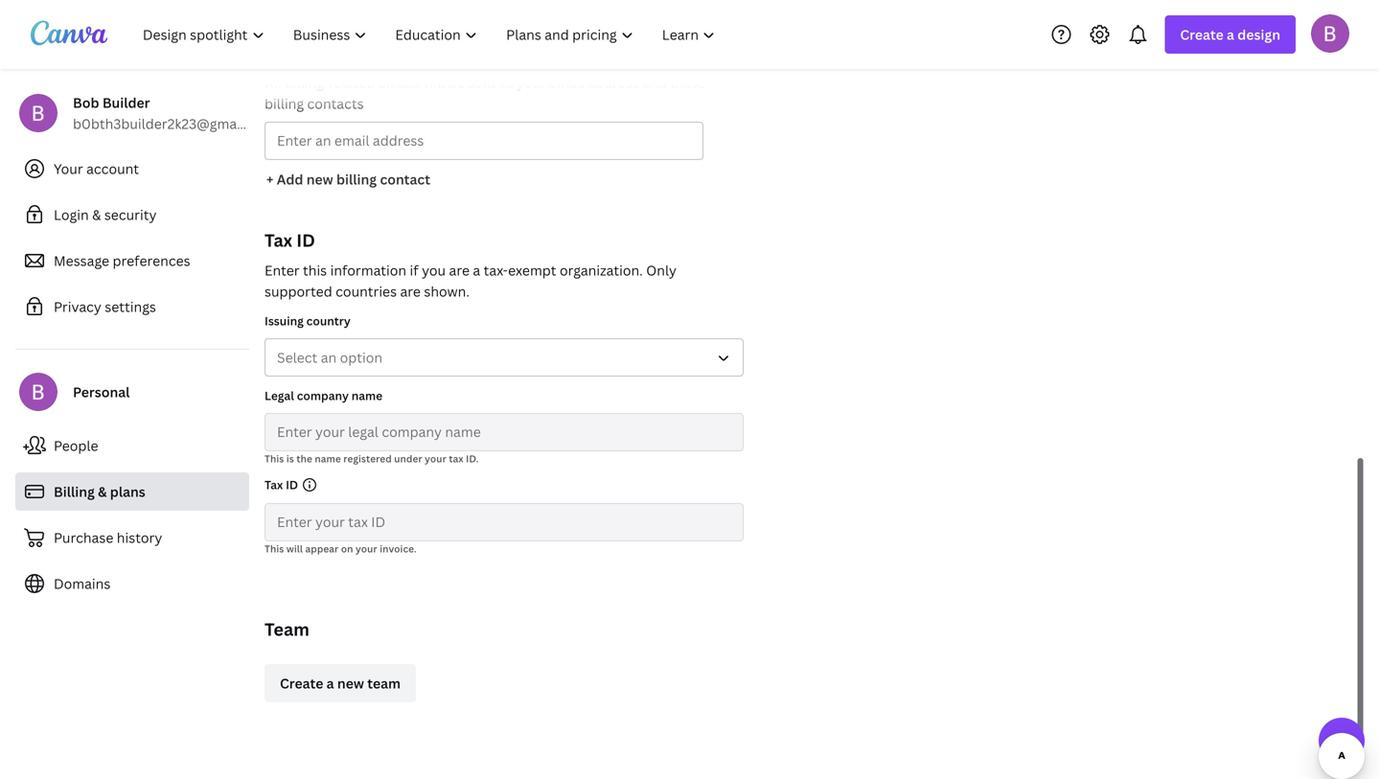 Task type: describe. For each thing, give the bounding box(es) containing it.
billing & plans link
[[15, 473, 249, 511]]

history
[[117, 529, 162, 547]]

information
[[330, 261, 407, 280]]

create for create a new team
[[280, 675, 323, 693]]

related
[[329, 73, 375, 92]]

an
[[321, 349, 337, 367]]

team
[[265, 618, 310, 641]]

and
[[643, 73, 667, 92]]

enter
[[265, 261, 300, 280]]

preferences
[[113, 252, 190, 270]]

to
[[500, 73, 514, 92]]

purchase history
[[54, 529, 162, 547]]

a inside tax id enter this information if you are a tax-exempt organization. only supported countries are shown.
[[473, 261, 481, 280]]

is
[[287, 453, 294, 466]]

billing & plans
[[54, 483, 145, 501]]

all billing-related emails will be sent to your email address and these billing contacts
[[265, 73, 706, 113]]

all
[[265, 73, 281, 92]]

your account link
[[15, 150, 249, 188]]

top level navigation element
[[130, 15, 732, 54]]

the
[[297, 453, 313, 466]]

message
[[54, 252, 109, 270]]

legal
[[265, 388, 294, 404]]

will inside all billing-related emails will be sent to your email address and these billing contacts
[[423, 73, 445, 92]]

under
[[394, 453, 423, 466]]

id.
[[466, 453, 479, 466]]

countries
[[336, 282, 397, 301]]

b0bth3builder2k23@gmail.com
[[73, 115, 276, 133]]

this will appear on your invoice.
[[265, 543, 417, 556]]

security
[[104, 206, 157, 224]]

only
[[647, 261, 677, 280]]

sent
[[468, 73, 497, 92]]

billing inside all billing-related emails will be sent to your email address and these billing contacts
[[265, 94, 304, 113]]

this
[[303, 261, 327, 280]]

privacy settings link
[[15, 288, 249, 326]]

country
[[307, 313, 351, 329]]

Enter your legal company name text field
[[277, 414, 732, 451]]

address
[[588, 73, 639, 92]]

if
[[410, 261, 419, 280]]

settings
[[105, 298, 156, 316]]

& for login
[[92, 206, 101, 224]]

select an option
[[277, 349, 383, 367]]

issuing country
[[265, 313, 351, 329]]

create a new team button
[[265, 665, 416, 703]]

issuing
[[265, 313, 304, 329]]

purchase history link
[[15, 519, 249, 557]]

1 vertical spatial your
[[425, 453, 447, 466]]

tax id
[[265, 477, 298, 493]]

email
[[550, 73, 585, 92]]

& for billing
[[98, 483, 107, 501]]

0 vertical spatial are
[[449, 261, 470, 280]]

0 horizontal spatial your
[[356, 543, 378, 556]]

you
[[422, 261, 446, 280]]

contacts
[[307, 94, 364, 113]]

privacy settings
[[54, 298, 156, 316]]

Enter an email address text field
[[277, 123, 691, 159]]

0 horizontal spatial will
[[287, 543, 303, 556]]

domains
[[54, 575, 111, 593]]

+
[[267, 170, 274, 188]]

1 horizontal spatial name
[[352, 388, 383, 404]]

tax-
[[484, 261, 508, 280]]

billing-
[[285, 73, 329, 92]]

people
[[54, 437, 98, 455]]

a for create a new team
[[327, 675, 334, 693]]

legal company name
[[265, 388, 383, 404]]

create a design
[[1181, 25, 1281, 44]]

create for create a design
[[1181, 25, 1224, 44]]

plans
[[110, 483, 145, 501]]

billing inside "button"
[[337, 170, 377, 188]]

1 vertical spatial name
[[315, 453, 341, 466]]

message preferences
[[54, 252, 190, 270]]

domains link
[[15, 565, 249, 603]]

shown.
[[424, 282, 470, 301]]

personal
[[73, 383, 130, 401]]

company
[[297, 388, 349, 404]]

these
[[670, 73, 706, 92]]

this for this is the name registered under your tax id.
[[265, 453, 284, 466]]

login & security link
[[15, 196, 249, 234]]

contact
[[380, 170, 431, 188]]

privacy
[[54, 298, 101, 316]]



Task type: locate. For each thing, give the bounding box(es) containing it.
create down team
[[280, 675, 323, 693]]

a inside button
[[327, 675, 334, 693]]

tax for tax id
[[265, 477, 283, 493]]

billing down all
[[265, 94, 304, 113]]

bob
[[73, 93, 99, 112]]

tax
[[265, 229, 292, 252], [265, 477, 283, 493]]

new
[[307, 170, 333, 188], [337, 675, 364, 693]]

create inside create a new team button
[[280, 675, 323, 693]]

0 vertical spatial will
[[423, 73, 445, 92]]

1 horizontal spatial a
[[473, 261, 481, 280]]

0 vertical spatial create
[[1181, 25, 1224, 44]]

select
[[277, 349, 318, 367]]

registered
[[344, 453, 392, 466]]

create a design button
[[1165, 15, 1296, 54]]

team
[[367, 675, 401, 693]]

& inside login & security link
[[92, 206, 101, 224]]

id
[[297, 229, 315, 252], [286, 477, 298, 493]]

0 horizontal spatial a
[[327, 675, 334, 693]]

name
[[352, 388, 383, 404], [315, 453, 341, 466]]

a for create a design
[[1227, 25, 1235, 44]]

message preferences link
[[15, 242, 249, 280]]

new for billing
[[307, 170, 333, 188]]

& left plans
[[98, 483, 107, 501]]

0 vertical spatial &
[[92, 206, 101, 224]]

1 horizontal spatial create
[[1181, 25, 1224, 44]]

0 vertical spatial this
[[265, 453, 284, 466]]

login & security
[[54, 206, 157, 224]]

id for tax id enter this information if you are a tax-exempt organization. only supported countries are shown.
[[297, 229, 315, 252]]

1 vertical spatial new
[[337, 675, 364, 693]]

1 vertical spatial billing
[[337, 170, 377, 188]]

billing
[[265, 94, 304, 113], [337, 170, 377, 188]]

supported
[[265, 282, 332, 301]]

design
[[1238, 25, 1281, 44]]

your inside all billing-related emails will be sent to your email address and these billing contacts
[[517, 73, 546, 92]]

this for this will appear on your invoice.
[[265, 543, 284, 556]]

will
[[423, 73, 445, 92], [287, 543, 303, 556]]

id for tax id
[[286, 477, 298, 493]]

purchase
[[54, 529, 114, 547]]

people link
[[15, 427, 249, 465]]

1 horizontal spatial are
[[449, 261, 470, 280]]

0 vertical spatial tax
[[265, 229, 292, 252]]

your right on
[[356, 543, 378, 556]]

Enter your tax ID text field
[[277, 504, 732, 541]]

tax inside tax id enter this information if you are a tax-exempt organization. only supported countries are shown.
[[265, 229, 292, 252]]

name down option
[[352, 388, 383, 404]]

this is the name registered under your tax id.
[[265, 453, 479, 466]]

2 vertical spatial a
[[327, 675, 334, 693]]

invoice.
[[380, 543, 417, 556]]

this left is
[[265, 453, 284, 466]]

0 vertical spatial name
[[352, 388, 383, 404]]

id down is
[[286, 477, 298, 493]]

new inside "button"
[[307, 170, 333, 188]]

account
[[86, 160, 139, 178]]

a left team
[[327, 675, 334, 693]]

1 vertical spatial this
[[265, 543, 284, 556]]

1 horizontal spatial will
[[423, 73, 445, 92]]

are down if
[[400, 282, 421, 301]]

billing
[[54, 483, 95, 501]]

& right login
[[92, 206, 101, 224]]

tax id enter this information if you are a tax-exempt organization. only supported countries are shown.
[[265, 229, 677, 301]]

will left appear
[[287, 543, 303, 556]]

your right the to
[[517, 73, 546, 92]]

1 vertical spatial create
[[280, 675, 323, 693]]

be
[[449, 73, 465, 92]]

1 vertical spatial a
[[473, 261, 481, 280]]

bob builder image
[[1312, 14, 1350, 52]]

billing left contact
[[337, 170, 377, 188]]

2 tax from the top
[[265, 477, 283, 493]]

a
[[1227, 25, 1235, 44], [473, 261, 481, 280], [327, 675, 334, 693]]

appear
[[305, 543, 339, 556]]

1 this from the top
[[265, 453, 284, 466]]

+ add new billing contact
[[267, 170, 431, 188]]

1 vertical spatial tax
[[265, 477, 283, 493]]

tax
[[449, 453, 464, 466]]

id up the this
[[297, 229, 315, 252]]

2 horizontal spatial your
[[517, 73, 546, 92]]

1 horizontal spatial new
[[337, 675, 364, 693]]

on
[[341, 543, 353, 556]]

your left tax
[[425, 453, 447, 466]]

1 vertical spatial &
[[98, 483, 107, 501]]

organization.
[[560, 261, 643, 280]]

tax for tax id enter this information if you are a tax-exempt organization. only supported countries are shown.
[[265, 229, 292, 252]]

a left "design"
[[1227, 25, 1235, 44]]

are
[[449, 261, 470, 280], [400, 282, 421, 301]]

0 vertical spatial billing
[[265, 94, 304, 113]]

this
[[265, 453, 284, 466], [265, 543, 284, 556]]

this left appear
[[265, 543, 284, 556]]

your
[[517, 73, 546, 92], [425, 453, 447, 466], [356, 543, 378, 556]]

are up shown.
[[449, 261, 470, 280]]

0 horizontal spatial name
[[315, 453, 341, 466]]

+ add new billing contact button
[[265, 160, 432, 198]]

create a new team
[[280, 675, 401, 693]]

tax down the legal
[[265, 477, 283, 493]]

tax up enter
[[265, 229, 292, 252]]

new left team
[[337, 675, 364, 693]]

2 horizontal spatial a
[[1227, 25, 1235, 44]]

bob builder b0bth3builder2k23@gmail.com
[[73, 93, 276, 133]]

will left be at the left top of the page
[[423, 73, 445, 92]]

create
[[1181, 25, 1224, 44], [280, 675, 323, 693]]

0 horizontal spatial new
[[307, 170, 333, 188]]

add
[[277, 170, 303, 188]]

1 vertical spatial id
[[286, 477, 298, 493]]

new for team
[[337, 675, 364, 693]]

& inside "billing & plans" link
[[98, 483, 107, 501]]

exempt
[[508, 261, 557, 280]]

create left "design"
[[1181, 25, 1224, 44]]

0 vertical spatial id
[[297, 229, 315, 252]]

emails
[[378, 73, 420, 92]]

2 vertical spatial your
[[356, 543, 378, 556]]

builder
[[102, 93, 150, 112]]

option
[[340, 349, 383, 367]]

new inside button
[[337, 675, 364, 693]]

1 horizontal spatial billing
[[337, 170, 377, 188]]

a inside dropdown button
[[1227, 25, 1235, 44]]

1 vertical spatial are
[[400, 282, 421, 301]]

new right add
[[307, 170, 333, 188]]

0 horizontal spatial billing
[[265, 94, 304, 113]]

1 vertical spatial will
[[287, 543, 303, 556]]

0 vertical spatial new
[[307, 170, 333, 188]]

1 horizontal spatial your
[[425, 453, 447, 466]]

0 vertical spatial your
[[517, 73, 546, 92]]

your account
[[54, 160, 139, 178]]

0 horizontal spatial are
[[400, 282, 421, 301]]

0 horizontal spatial create
[[280, 675, 323, 693]]

0 vertical spatial a
[[1227, 25, 1235, 44]]

Select an option button
[[265, 338, 744, 377]]

name right the
[[315, 453, 341, 466]]

your
[[54, 160, 83, 178]]

login
[[54, 206, 89, 224]]

a left the tax-
[[473, 261, 481, 280]]

id inside tax id enter this information if you are a tax-exempt organization. only supported countries are shown.
[[297, 229, 315, 252]]

2 this from the top
[[265, 543, 284, 556]]

create inside create a design dropdown button
[[1181, 25, 1224, 44]]

1 tax from the top
[[265, 229, 292, 252]]



Task type: vqa. For each thing, say whether or not it's contained in the screenshot.
leftmost can't
no



